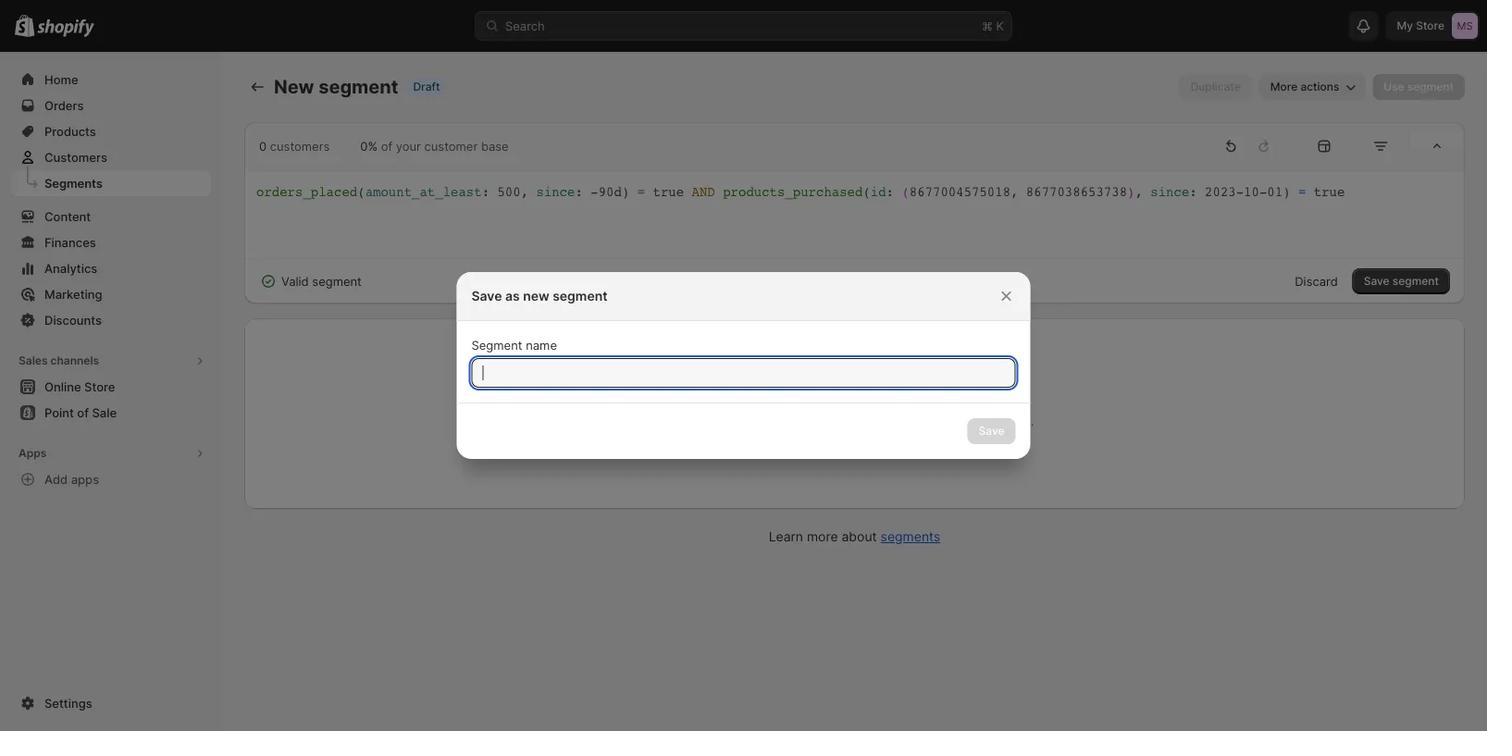 Task type: locate. For each thing, give the bounding box(es) containing it.
discard button
[[1284, 268, 1349, 294]]

0 customers
[[259, 139, 330, 153]]

1 horizontal spatial customers
[[716, 380, 782, 396]]

save inside dialog
[[472, 288, 502, 304]]

segment
[[319, 75, 398, 98], [312, 274, 362, 288], [1393, 274, 1439, 288], [553, 288, 608, 304], [913, 380, 967, 396], [775, 414, 824, 428]]

customers
[[270, 139, 330, 153], [716, 380, 782, 396]]

customers for 0
[[270, 139, 330, 153]]

about
[[830, 432, 863, 447], [842, 529, 877, 545]]

discard
[[1295, 274, 1338, 288]]

Segment name text field
[[472, 358, 1016, 388]]

save
[[1364, 274, 1390, 288], [472, 288, 502, 304]]

segment inside try changing the segment criteria to view matching customers. learn more about
[[775, 414, 824, 428]]

about left segments link
[[842, 529, 877, 545]]

sales channels button
[[11, 348, 211, 374]]

0 vertical spatial criteria
[[970, 380, 1014, 396]]

customers up "the"
[[716, 380, 782, 396]]

settings link
[[11, 690, 211, 716]]

save for save segment
[[1364, 274, 1390, 288]]

save right discard
[[1364, 274, 1390, 288]]

1 vertical spatial criteria
[[828, 414, 867, 428]]

valid segment alert
[[244, 259, 377, 304]]

criteria inside try changing the segment criteria to view matching customers. learn more about
[[828, 414, 867, 428]]

0 vertical spatial more
[[798, 432, 827, 447]]

1 vertical spatial about
[[842, 529, 877, 545]]

your
[[396, 139, 421, 153]]

apps
[[71, 472, 99, 486]]

0 horizontal spatial customers
[[270, 139, 330, 153]]

customers right 0
[[270, 139, 330, 153]]

add
[[44, 472, 68, 486]]

0 horizontal spatial save
[[472, 288, 502, 304]]

this
[[887, 380, 909, 396]]

1 horizontal spatial save
[[1364, 274, 1390, 288]]

0 vertical spatial about
[[830, 432, 863, 447]]

currently
[[785, 380, 841, 396]]

as
[[505, 288, 520, 304]]

about down no customers currently match this segment criteria
[[830, 432, 863, 447]]

criteria up "customers."
[[970, 380, 1014, 396]]

1 vertical spatial more
[[807, 529, 838, 545]]

segment inside button
[[1393, 274, 1439, 288]]

criteria left to
[[828, 414, 867, 428]]

new segment
[[274, 75, 398, 98]]

criteria
[[970, 380, 1014, 396], [828, 414, 867, 428]]

settings
[[44, 696, 92, 710]]

no
[[695, 380, 713, 396]]

save inside button
[[1364, 274, 1390, 288]]

segments link
[[881, 529, 941, 545]]

to
[[870, 414, 882, 428]]

segment name
[[472, 338, 557, 352]]

1 horizontal spatial criteria
[[970, 380, 1014, 396]]

valid segment
[[281, 274, 362, 288]]

learn inside try changing the segment criteria to view matching customers. learn more about
[[762, 432, 794, 447]]

more left segments link
[[807, 529, 838, 545]]

0 horizontal spatial criteria
[[828, 414, 867, 428]]

learn
[[762, 432, 794, 447], [769, 529, 803, 545]]

save left as
[[472, 288, 502, 304]]

0 vertical spatial customers
[[270, 139, 330, 153]]

0%
[[360, 139, 378, 153]]

customers.
[[971, 414, 1034, 428]]

new
[[274, 75, 314, 98]]

discounts link
[[11, 307, 211, 333]]

discounts
[[44, 313, 102, 327]]

more
[[798, 432, 827, 447], [807, 529, 838, 545]]

1 vertical spatial customers
[[716, 380, 782, 396]]

⌘
[[982, 19, 993, 33]]

try
[[675, 414, 694, 428]]

valid
[[281, 274, 309, 288]]

more inside try changing the segment criteria to view matching customers. learn more about
[[798, 432, 827, 447]]

more down currently
[[798, 432, 827, 447]]

draft
[[413, 80, 440, 93]]

0 vertical spatial learn
[[762, 432, 794, 447]]

no customers currently match this segment criteria
[[695, 380, 1014, 396]]



Task type: describe. For each thing, give the bounding box(es) containing it.
try changing the segment criteria to view matching customers. learn more about
[[675, 414, 1034, 447]]

match
[[844, 380, 883, 396]]

0
[[259, 139, 267, 153]]

search
[[505, 19, 545, 33]]

1 vertical spatial learn
[[769, 529, 803, 545]]

0% of your customer base
[[360, 139, 509, 153]]

add apps button
[[11, 466, 211, 492]]

segments
[[44, 176, 103, 190]]

apps button
[[11, 441, 211, 466]]

home
[[44, 72, 78, 87]]

customer
[[424, 139, 478, 153]]

base
[[481, 139, 509, 153]]

shopify image
[[37, 19, 95, 37]]

about inside try changing the segment criteria to view matching customers. learn more about
[[830, 432, 863, 447]]

segment
[[472, 338, 522, 352]]

matching
[[915, 414, 968, 428]]

name
[[526, 338, 557, 352]]

segments link
[[11, 170, 211, 196]]

segment inside dialog
[[553, 288, 608, 304]]

learn more about segments
[[769, 529, 941, 545]]

add apps
[[44, 472, 99, 486]]

save as new segment
[[472, 288, 608, 304]]

changing
[[697, 414, 749, 428]]

sales channels
[[19, 354, 99, 367]]

channels
[[50, 354, 99, 367]]

customers
[[44, 150, 107, 164]]

customers for no
[[716, 380, 782, 396]]

home link
[[11, 67, 211, 93]]

view
[[885, 414, 912, 428]]

k
[[996, 19, 1004, 33]]

segments
[[881, 529, 941, 545]]

segment inside alert
[[312, 274, 362, 288]]

save as new segment dialog
[[0, 272, 1487, 459]]

save segment
[[1364, 274, 1439, 288]]

save for save as new segment
[[472, 288, 502, 304]]

apps
[[19, 447, 47, 460]]

the
[[753, 414, 771, 428]]

sales
[[19, 354, 48, 367]]

new
[[523, 288, 549, 304]]

save segment button
[[1353, 268, 1450, 294]]

of
[[381, 139, 392, 153]]

customers link
[[11, 144, 211, 170]]

⌘ k
[[982, 19, 1004, 33]]



Task type: vqa. For each thing, say whether or not it's contained in the screenshot.
Search
yes



